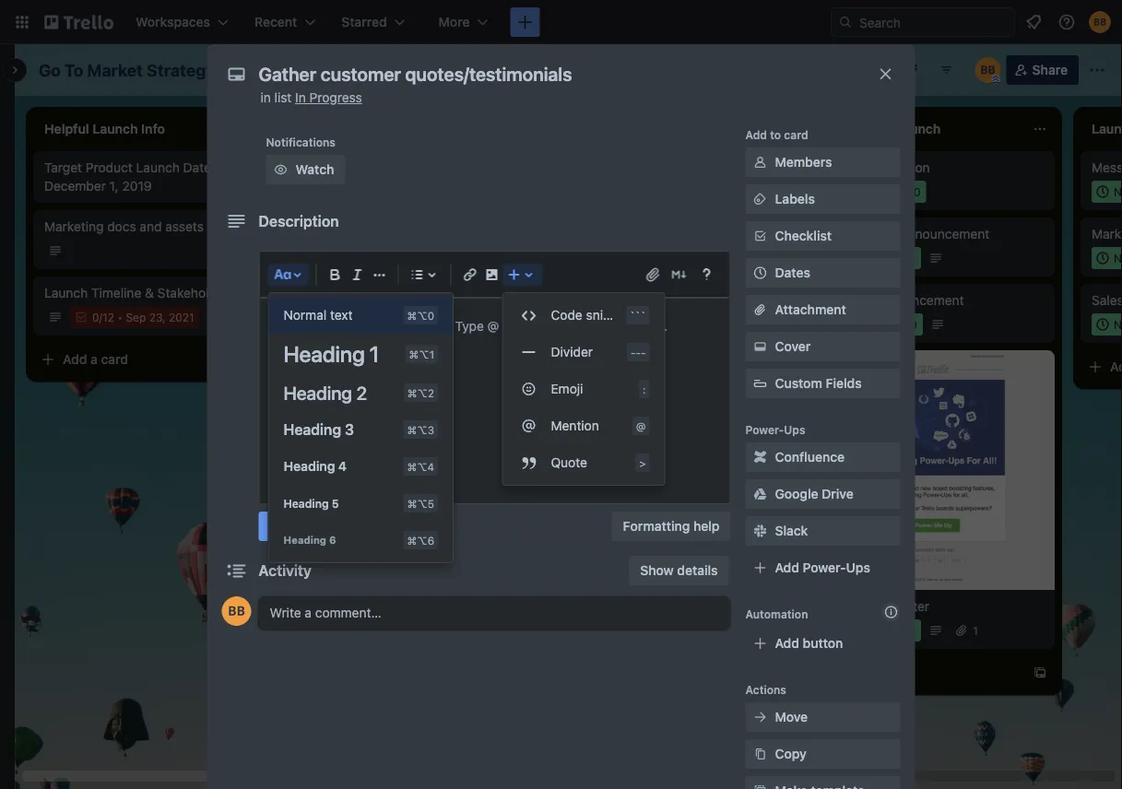 Task type: describe. For each thing, give the bounding box(es) containing it.
2 vertical spatial a
[[876, 665, 883, 680]]

cover link
[[745, 332, 900, 361]]

alignment
[[327, 160, 385, 175]]

quote image
[[518, 452, 540, 474]]

help
[[693, 519, 720, 534]]

app
[[846, 293, 870, 308]]

no checkbox for marke
[[1092, 247, 1122, 269]]

heading for heading 4
[[284, 459, 335, 474]]

6
[[329, 534, 336, 546]]

custom
[[775, 376, 822, 391]]

aug
[[852, 185, 872, 198]]

emoji
[[551, 381, 583, 396]]

&
[[145, 285, 154, 301]]

watch
[[296, 162, 334, 177]]

Jul 19, 2020 checkbox
[[830, 247, 921, 269]]

card right text
[[363, 311, 390, 326]]

add a card for marketing
[[63, 352, 128, 367]]

sep
[[126, 311, 146, 324]]

power-ups
[[745, 423, 805, 436]]

add a card for update
[[325, 311, 390, 326]]

marke
[[1092, 226, 1122, 242]]

Jul 31, 2020 checkbox
[[830, 620, 921, 642]]

heading for heading 1
[[284, 341, 365, 367]]

0 vertical spatial bob builder (bobbuilder40) image
[[975, 57, 1001, 83]]

formatting help link
[[612, 512, 731, 541]]

description
[[259, 213, 339, 230]]

add a card button for -
[[819, 658, 1025, 688]]

confluence
[[775, 449, 845, 465]]

fix
[[306, 160, 323, 175]]

⌘⌥3
[[407, 423, 434, 436]]

mess
[[1092, 160, 1122, 175]]

slack
[[775, 523, 808, 538]]

to
[[770, 128, 781, 141]]

bob builder (bobbuilder40) image
[[1089, 11, 1111, 33]]

in list in progress
[[260, 90, 362, 105]]

assets
[[165, 219, 204, 234]]

power ups image
[[873, 63, 888, 77]]

heading 5
[[284, 497, 339, 510]]

and
[[140, 219, 162, 234]]

announcement inside in-app announcement link
[[874, 293, 964, 308]]

2021
[[169, 311, 194, 324]]

card right to
[[784, 128, 808, 141]]

1 vertical spatial create from template… image
[[509, 312, 524, 326]]

code snippet ```
[[551, 308, 646, 323]]

add power-ups
[[775, 560, 870, 575]]

sales link
[[1092, 291, 1122, 310]]

1 vertical spatial 1
[[973, 624, 978, 637]]

no checkbox for mess
[[1092, 181, 1122, 203]]

19,
[[870, 252, 885, 265]]

1 horizontal spatial power-
[[803, 560, 846, 575]]

show details link
[[629, 556, 729, 585]]

0 vertical spatial marketing
[[44, 219, 104, 234]]

link image
[[459, 264, 481, 286]]

fields
[[826, 376, 862, 391]]

12
[[103, 311, 114, 324]]

sm image for labels
[[751, 190, 769, 208]]

card down •
[[101, 352, 128, 367]]

jul 31, 2020
[[852, 624, 916, 637]]

assorted
[[353, 226, 405, 242]]

members
[[775, 154, 832, 170]]

⌘⌥1
[[409, 348, 434, 361]]

0 vertical spatial 3
[[339, 270, 346, 283]]

details
[[677, 563, 718, 578]]

editor toolbar toolbar
[[268, 260, 722, 562]]

formatting
[[623, 519, 690, 534]]

attachment
[[775, 302, 846, 317]]

newsletter
[[865, 599, 929, 614]]

sm image for confluence
[[751, 448, 769, 467]]

update assorted references on existing marketing pages
[[306, 226, 490, 260]]

0 / 3
[[328, 270, 346, 283]]

sm image for cover
[[751, 337, 769, 356]]

workspace visible image
[[346, 63, 361, 77]]

/pricing
[[441, 160, 486, 175]]

/ for 3
[[335, 270, 339, 283]]

jul for post
[[852, 252, 867, 265]]

formatting help
[[623, 519, 720, 534]]

divider image
[[518, 341, 540, 363]]

⌘⌥4
[[407, 460, 434, 473]]

0 vertical spatial power-
[[745, 423, 784, 436]]

Write a comment text field
[[259, 597, 731, 630]]

post
[[860, 226, 886, 242]]

heading 3
[[284, 421, 354, 438]]

announcement inside blog post - announcement link
[[899, 226, 990, 242]]

code
[[551, 308, 583, 323]]

add button button
[[745, 629, 900, 658]]

watch button
[[266, 155, 345, 184]]

```
[[630, 309, 646, 322]]

heading for heading 2
[[284, 382, 352, 403]]

0 vertical spatial create from template… image
[[771, 219, 786, 234]]

marke link
[[1092, 225, 1122, 243]]

target
[[44, 160, 82, 175]]

cancel
[[327, 519, 369, 534]]

0 / 12 • sep 23, 2021
[[92, 311, 194, 324]]

1 horizontal spatial ups
[[846, 560, 870, 575]]

blog post - announcement link
[[830, 225, 1044, 243]]

target product launch date: december 1, 2019
[[44, 160, 215, 194]]

1 inside 'group'
[[369, 341, 379, 367]]

Search field
[[853, 8, 1014, 36]]

add a card button for references
[[295, 304, 502, 334]]

aug 21, 2020
[[852, 185, 921, 198]]

go to market strategy template
[[39, 60, 293, 80]]

marketing docs and assets
[[44, 219, 204, 234]]

more formatting image
[[368, 264, 390, 286]]

labels
[[775, 191, 815, 207]]

mention image
[[518, 415, 540, 437]]

automation
[[745, 608, 808, 621]]

email newsletter
[[830, 599, 929, 614]]

6 sm image from the top
[[751, 782, 769, 789]]

menu inside the 'editor toolbar' toolbar
[[503, 297, 664, 481]]

sm image for google drive
[[751, 485, 769, 503]]

normal text
[[284, 308, 353, 323]]

no checkbox for sales
[[1092, 313, 1122, 336]]

open help dialog image
[[696, 264, 718, 286]]

0 horizontal spatial 23,
[[149, 311, 166, 324]]

copy link
[[745, 739, 900, 769]]

mess link
[[1092, 159, 1122, 177]]

show menu image
[[1088, 61, 1106, 79]]

in-app announcement
[[830, 293, 964, 308]]

dates
[[775, 265, 810, 280]]

search image
[[838, 15, 853, 30]]

2020 for promotion
[[893, 185, 921, 198]]

•
[[117, 311, 123, 324]]

button
[[803, 636, 843, 651]]

open information menu image
[[1058, 13, 1076, 31]]

save
[[270, 519, 299, 534]]

attach and insert link image
[[644, 266, 662, 284]]

no for marke
[[1114, 252, 1122, 265]]

progress
[[309, 90, 362, 105]]

2020 for post
[[888, 252, 916, 265]]

3 inside 'heading 1' 'group'
[[345, 421, 354, 438]]

email newsletter link
[[830, 597, 1044, 616]]

social promotion
[[830, 160, 930, 175]]

/ for 12
[[99, 311, 103, 324]]



Task type: vqa. For each thing, say whether or not it's contained in the screenshot.


Task type: locate. For each thing, give the bounding box(es) containing it.
1 horizontal spatial a
[[352, 311, 359, 326]]

0 vertical spatial announcement
[[899, 226, 990, 242]]

0 for 0 / 3
[[328, 270, 335, 283]]

0 vertical spatial launch
[[136, 160, 180, 175]]

sm image down the add to card
[[751, 153, 769, 172]]

cover
[[775, 339, 811, 354]]

a for marketing
[[90, 352, 98, 367]]

2
[[356, 382, 367, 403]]

0 horizontal spatial 1
[[369, 341, 379, 367]]

4 sm image from the top
[[751, 485, 769, 503]]

0 vertical spatial on
[[423, 160, 438, 175]]

add a card button for and
[[33, 345, 240, 374]]

announcement up jul 23, 2020
[[874, 293, 964, 308]]

on for references
[[476, 226, 490, 242]]

0 horizontal spatial add a card
[[63, 352, 128, 367]]

0 horizontal spatial bob builder (bobbuilder40) image
[[222, 597, 251, 626]]

a up heading 1 in the top of the page
[[352, 311, 359, 326]]

1 vertical spatial bob builder (bobbuilder40) image
[[222, 597, 251, 626]]

1 horizontal spatial 23,
[[870, 318, 887, 331]]

3 up 4
[[345, 421, 354, 438]]

3 no from the top
[[1114, 318, 1122, 331]]

2020 down the "in-app announcement"
[[890, 318, 917, 331]]

jul left 19,
[[852, 252, 867, 265]]

blog post - announcement
[[830, 226, 990, 242]]

create from template… image for launch timeline & stakeholders
[[247, 352, 262, 367]]

promotion
[[869, 160, 930, 175]]

heading for heading 5
[[284, 497, 329, 510]]

2019
[[122, 178, 152, 194]]

sm image left fix
[[272, 160, 290, 179]]

italic ⌘i image
[[346, 264, 368, 286]]

heading up heading 3
[[284, 382, 352, 403]]

heading 1 group
[[269, 297, 453, 559]]

no down the sales link
[[1114, 318, 1122, 331]]

2020
[[893, 185, 921, 198], [888, 252, 916, 265], [890, 318, 917, 331], [888, 624, 916, 637]]

3 heading from the top
[[284, 421, 341, 438]]

sm image inside the copy link
[[751, 745, 769, 763]]

1 vertical spatial 3
[[345, 421, 354, 438]]

1 sm image from the top
[[751, 190, 769, 208]]

1 horizontal spatial 0
[[328, 270, 335, 283]]

0 horizontal spatial create from template… image
[[509, 312, 524, 326]]

add
[[745, 128, 767, 141], [325, 311, 349, 326], [63, 352, 87, 367], [775, 560, 799, 575], [775, 636, 799, 651], [848, 665, 873, 680]]

no checkbox down the sales link
[[1092, 313, 1122, 336]]

0 vertical spatial jul
[[852, 252, 867, 265]]

power- up 'confluence'
[[745, 423, 784, 436]]

sm image
[[751, 153, 769, 172], [272, 160, 290, 179], [751, 337, 769, 356], [751, 708, 769, 727], [751, 745, 769, 763]]

jul inside "option"
[[852, 252, 867, 265]]

marketing down assorted
[[356, 245, 415, 260]]

add a card down 12 at the left of the page
[[63, 352, 128, 367]]

view markdown image
[[670, 266, 688, 284]]

card
[[784, 128, 808, 141], [363, 311, 390, 326], [101, 352, 128, 367], [887, 665, 914, 680]]

on inside update assorted references on existing marketing pages
[[476, 226, 490, 242]]

no for mess
[[1114, 185, 1122, 198]]

heading 2
[[284, 382, 367, 403]]

fix alignment issue on /pricing
[[306, 160, 486, 175]]

1 jul from the top
[[852, 252, 867, 265]]

google
[[775, 486, 818, 502]]

1 horizontal spatial add a card
[[325, 311, 390, 326]]

target product launch date: december 1, 2019 link
[[44, 159, 258, 195]]

bold ⌘b image
[[324, 264, 346, 286]]

Main content area, start typing to enter text. text field
[[279, 315, 710, 360]]

power-
[[745, 423, 784, 436], [803, 560, 846, 575]]

1 horizontal spatial /
[[335, 270, 339, 283]]

0 vertical spatial /
[[335, 270, 339, 283]]

2 heading from the top
[[284, 382, 352, 403]]

5 sm image from the top
[[751, 522, 769, 540]]

3 jul from the top
[[852, 624, 867, 637]]

heading
[[284, 341, 365, 367], [284, 382, 352, 403], [284, 421, 341, 438], [284, 459, 335, 474], [284, 497, 329, 510], [284, 534, 326, 546]]

2 vertical spatial jul
[[852, 624, 867, 637]]

notifications
[[266, 136, 336, 148]]

move
[[775, 710, 808, 725]]

create from template… image
[[247, 352, 262, 367], [1033, 666, 1047, 680]]

sm image left copy at the bottom right of page
[[751, 745, 769, 763]]

1 horizontal spatial 1
[[973, 624, 978, 637]]

issue
[[389, 160, 419, 175]]

update
[[306, 226, 350, 242]]

power- up email
[[803, 560, 846, 575]]

a down 31,
[[876, 665, 883, 680]]

sm image for copy
[[751, 745, 769, 763]]

heading left 4
[[284, 459, 335, 474]]

create from template… image up divider image
[[509, 312, 524, 326]]

existing
[[306, 245, 352, 260]]

add inside button
[[775, 636, 799, 651]]

sm image left slack at the right bottom of page
[[751, 522, 769, 540]]

0 vertical spatial ups
[[784, 423, 805, 436]]

card down jul 31, 2020
[[887, 665, 914, 680]]

21,
[[875, 185, 890, 198]]

pages
[[418, 245, 455, 260]]

0 horizontal spatial 0
[[92, 311, 99, 324]]

4 heading from the top
[[284, 459, 335, 474]]

1 horizontal spatial marketing
[[356, 245, 415, 260]]

1 vertical spatial launch
[[44, 285, 88, 301]]

sm image inside labels link
[[751, 190, 769, 208]]

1 vertical spatial announcement
[[874, 293, 964, 308]]

2 jul from the top
[[852, 318, 867, 331]]

2020 right 21,
[[893, 185, 921, 198]]

1 vertical spatial 0
[[92, 311, 99, 324]]

checklist link
[[745, 221, 900, 251]]

heading up heading 4
[[284, 421, 341, 438]]

in
[[260, 90, 271, 105]]

2020 right 31,
[[888, 624, 916, 637]]

divider
[[551, 344, 593, 360]]

text styles image
[[272, 264, 294, 286]]

2 horizontal spatial add a card button
[[819, 658, 1025, 688]]

switch to… image
[[13, 13, 31, 31]]

0 horizontal spatial on
[[423, 160, 438, 175]]

update assorted references on existing marketing pages link
[[306, 225, 520, 262]]

add a card up heading 1 in the top of the page
[[325, 311, 390, 326]]

0 vertical spatial 1
[[369, 341, 379, 367]]

custom fields button
[[745, 374, 900, 393]]

sm image for checklist
[[751, 227, 769, 245]]

0 horizontal spatial create from template… image
[[247, 352, 262, 367]]

jul down app
[[852, 318, 867, 331]]

0 horizontal spatial ups
[[784, 423, 805, 436]]

⌘⌥5
[[407, 497, 434, 510]]

dates button
[[745, 258, 900, 288]]

strategy
[[147, 60, 215, 80]]

on right issue
[[423, 160, 438, 175]]

5
[[332, 497, 339, 510]]

1 vertical spatial marketing
[[356, 245, 415, 260]]

blog
[[830, 226, 857, 242]]

Jul 23, 2020 checkbox
[[830, 313, 923, 336]]

No checkbox
[[1092, 181, 1122, 203], [1092, 247, 1122, 269], [1092, 313, 1122, 336]]

2020 right 19,
[[888, 252, 916, 265]]

2 vertical spatial add a card
[[848, 665, 914, 680]]

sm image for watch
[[272, 160, 290, 179]]

1 horizontal spatial add a card button
[[295, 304, 502, 334]]

actions
[[745, 683, 786, 696]]

2 vertical spatial no checkbox
[[1092, 313, 1122, 336]]

launch inside 'link'
[[44, 285, 88, 301]]

23, inside checkbox
[[870, 318, 887, 331]]

/ left •
[[99, 311, 103, 324]]

no down mess 'link'
[[1114, 185, 1122, 198]]

1 vertical spatial a
[[90, 352, 98, 367]]

primary element
[[0, 0, 1122, 44]]

in progress link
[[295, 90, 362, 105]]

move link
[[745, 703, 900, 732]]

1 heading from the top
[[284, 341, 365, 367]]

1 no from the top
[[1114, 185, 1122, 198]]

date:
[[183, 160, 215, 175]]

snippet
[[586, 308, 630, 323]]

in-app announcement link
[[830, 291, 1044, 310]]

fix alignment issue on /pricing link
[[306, 159, 520, 177]]

sm image left cover
[[751, 337, 769, 356]]

no for sales
[[1114, 318, 1122, 331]]

ups up email
[[846, 560, 870, 575]]

/ left italic ⌘i image
[[335, 270, 339, 283]]

launch inside target product launch date: december 1, 2019
[[136, 160, 180, 175]]

1 horizontal spatial bob builder (bobbuilder40) image
[[975, 57, 1001, 83]]

add a card button down sep
[[33, 345, 240, 374]]

sm image down the copy link
[[751, 782, 769, 789]]

None text field
[[249, 57, 858, 90]]

1 vertical spatial on
[[476, 226, 490, 242]]

2 vertical spatial add a card button
[[819, 658, 1025, 688]]

bob builder (bobbuilder40) image
[[975, 57, 1001, 83], [222, 597, 251, 626]]

in
[[295, 90, 306, 105]]

1 vertical spatial ups
[[846, 560, 870, 575]]

2 no checkbox from the top
[[1092, 247, 1122, 269]]

ups
[[784, 423, 805, 436], [846, 560, 870, 575]]

a for update
[[352, 311, 359, 326]]

create from template… image for in-app announcement
[[1033, 666, 1047, 680]]

sm image for members
[[751, 153, 769, 172]]

sm image
[[751, 190, 769, 208], [751, 227, 769, 245], [751, 448, 769, 467], [751, 485, 769, 503], [751, 522, 769, 540], [751, 782, 769, 789]]

3 no checkbox from the top
[[1092, 313, 1122, 336]]

2020 for newsletter
[[888, 624, 916, 637]]

cancel button
[[316, 512, 380, 541]]

1 vertical spatial no
[[1114, 252, 1122, 265]]

sm image inside the cover link
[[751, 337, 769, 356]]

marketing inside update assorted references on existing marketing pages
[[356, 245, 415, 260]]

1 horizontal spatial launch
[[136, 160, 180, 175]]

1 horizontal spatial on
[[476, 226, 490, 242]]

no checkbox down mess 'link'
[[1092, 181, 1122, 203]]

in-
[[830, 293, 846, 308]]

add button
[[775, 636, 843, 651]]

0 vertical spatial no
[[1114, 185, 1122, 198]]

menu containing code snippet
[[503, 297, 664, 481]]

Aug 21, 2020 checkbox
[[830, 181, 926, 203]]

on for issue
[[423, 160, 438, 175]]

1 no checkbox from the top
[[1092, 181, 1122, 203]]

sm image inside checklist 'link'
[[751, 227, 769, 245]]

0 vertical spatial create from template… image
[[247, 352, 262, 367]]

image image
[[481, 264, 503, 286]]

31,
[[870, 624, 885, 637]]

sm image inside 'watch' button
[[272, 160, 290, 179]]

1 horizontal spatial create from template… image
[[771, 219, 786, 234]]

2020 inside "option"
[[888, 252, 916, 265]]

2020 inside 'checkbox'
[[888, 624, 916, 637]]

3 sm image from the top
[[751, 448, 769, 467]]

launch timeline & stakeholders link
[[44, 284, 258, 302]]

1 horizontal spatial create from template… image
[[1033, 666, 1047, 680]]

6 heading from the top
[[284, 534, 326, 546]]

normal
[[284, 308, 327, 323]]

1 vertical spatial jul
[[852, 318, 867, 331]]

0 notifications image
[[1023, 11, 1045, 33]]

0 horizontal spatial launch
[[44, 285, 88, 301]]

to
[[65, 60, 83, 80]]

create from template… image down labels
[[771, 219, 786, 234]]

0 down existing
[[328, 270, 335, 283]]

jul for app
[[852, 318, 867, 331]]

0 horizontal spatial marketing
[[44, 219, 104, 234]]

no checkbox down marke link
[[1092, 247, 1122, 269]]

template
[[219, 60, 293, 80]]

0 vertical spatial add a card button
[[295, 304, 502, 334]]

go
[[39, 60, 61, 80]]

add a card button up ⌘⌥1
[[295, 304, 502, 334]]

sm image down power-ups
[[751, 448, 769, 467]]

marketing down december
[[44, 219, 104, 234]]

docs
[[107, 219, 136, 234]]

sm image left the google
[[751, 485, 769, 503]]

references
[[409, 226, 472, 242]]

star or unstar board image
[[313, 63, 328, 77]]

1 vertical spatial power-
[[803, 560, 846, 575]]

jul inside 'checkbox'
[[852, 624, 867, 637]]

show
[[640, 563, 674, 578]]

quote
[[551, 455, 587, 470]]

create board or workspace image
[[516, 13, 534, 31]]

2 no from the top
[[1114, 252, 1122, 265]]

2 horizontal spatial add a card
[[848, 665, 914, 680]]

jul inside checkbox
[[852, 318, 867, 331]]

1 left ⌘⌥1
[[369, 341, 379, 367]]

2020 for app
[[890, 318, 917, 331]]

0 for 0 / 12 • sep 23, 2021
[[92, 311, 99, 324]]

0 vertical spatial no checkbox
[[1092, 181, 1122, 203]]

1 vertical spatial no checkbox
[[1092, 247, 1122, 269]]

23, right sep
[[149, 311, 166, 324]]

launch left timeline
[[44, 285, 88, 301]]

0 vertical spatial 0
[[328, 270, 335, 283]]

---
[[631, 346, 646, 359]]

0 vertical spatial a
[[352, 311, 359, 326]]

sm image for slack
[[751, 522, 769, 540]]

add a card
[[325, 311, 390, 326], [63, 352, 128, 367], [848, 665, 914, 680]]

no
[[1114, 185, 1122, 198], [1114, 252, 1122, 265], [1114, 318, 1122, 331]]

code snippet image
[[518, 304, 540, 326]]

0 left 12 at the left of the page
[[92, 311, 99, 324]]

sm image inside move link
[[751, 708, 769, 727]]

5 heading from the top
[[284, 497, 329, 510]]

on up image in the left of the page
[[476, 226, 490, 242]]

sm image left checklist
[[751, 227, 769, 245]]

jul left 31,
[[852, 624, 867, 637]]

no down marke link
[[1114, 252, 1122, 265]]

ups up 'confluence'
[[784, 423, 805, 436]]

board
[[403, 62, 439, 77]]

sm image left labels
[[751, 190, 769, 208]]

heading for heading 6
[[284, 534, 326, 546]]

2 sm image from the top
[[751, 227, 769, 245]]

create from template… image
[[771, 219, 786, 234], [509, 312, 524, 326]]

0 horizontal spatial power-
[[745, 423, 784, 436]]

lists image
[[406, 264, 428, 286]]

add a card down jul 31, 2020
[[848, 665, 914, 680]]

heading 4
[[284, 459, 347, 474]]

activity
[[259, 562, 312, 580]]

add a card button down jul 31, 2020
[[819, 658, 1025, 688]]

1 vertical spatial /
[[99, 311, 103, 324]]

0 vertical spatial add a card
[[325, 311, 390, 326]]

sm image inside members link
[[751, 153, 769, 172]]

checklist
[[775, 228, 832, 243]]

2 vertical spatial no
[[1114, 318, 1122, 331]]

menu
[[503, 297, 664, 481]]

>
[[639, 456, 646, 469]]

emoji image
[[518, 378, 540, 400]]

google drive
[[775, 486, 854, 502]]

Board name text field
[[30, 55, 302, 85]]

3 left italic ⌘i image
[[339, 270, 346, 283]]

heading left 5
[[284, 497, 329, 510]]

sm image down actions
[[751, 708, 769, 727]]

heading for heading 3
[[284, 421, 341, 438]]

sm image for move
[[751, 708, 769, 727]]

/
[[335, 270, 339, 283], [99, 311, 103, 324]]

1 vertical spatial add a card button
[[33, 345, 240, 374]]

announcement up jul 19, 2020
[[899, 226, 990, 242]]

1 vertical spatial add a card
[[63, 352, 128, 367]]

a down 0 / 12 • sep 23, 2021
[[90, 352, 98, 367]]

market
[[87, 60, 143, 80]]

0 horizontal spatial /
[[99, 311, 103, 324]]

save button
[[259, 512, 310, 541]]

1 vertical spatial create from template… image
[[1033, 666, 1047, 680]]

jul
[[852, 252, 867, 265], [852, 318, 867, 331], [852, 624, 867, 637]]

timeline
[[91, 285, 141, 301]]

launch up 2019
[[136, 160, 180, 175]]

23, down the "in-app announcement"
[[870, 318, 887, 331]]

jul 23, 2020
[[852, 318, 917, 331]]

0 horizontal spatial a
[[90, 352, 98, 367]]

heading up heading 2
[[284, 341, 365, 367]]

⌘⌥0
[[407, 309, 434, 322]]

announcement
[[899, 226, 990, 242], [874, 293, 964, 308]]

heading down save
[[284, 534, 326, 546]]

1 down email newsletter link
[[973, 624, 978, 637]]

2 horizontal spatial a
[[876, 665, 883, 680]]

0 horizontal spatial add a card button
[[33, 345, 240, 374]]

jul for newsletter
[[852, 624, 867, 637]]



